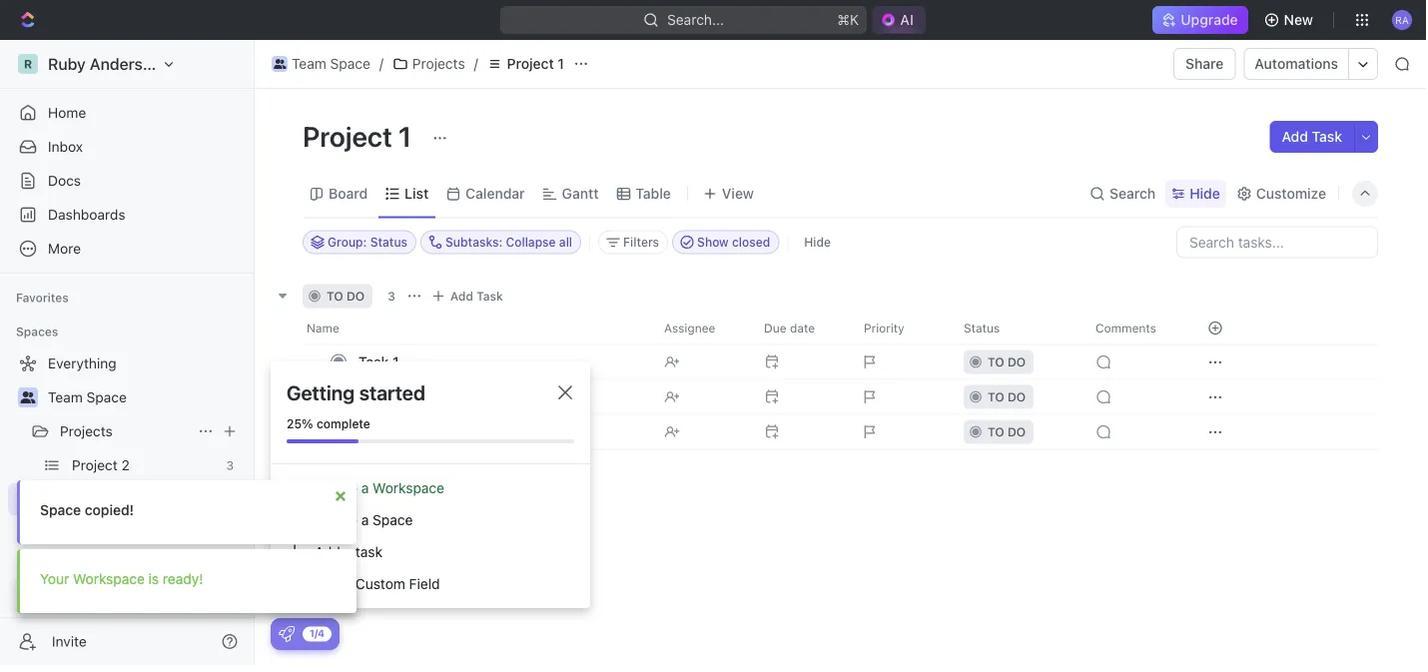 Task type: vqa. For each thing, say whether or not it's contained in the screenshot.
second You added watcher: mariaaawilliams@gmail.com from the bottom
no



Task type: describe. For each thing, give the bounding box(es) containing it.
view
[[722, 185, 754, 202]]

to for ‎task 1
[[988, 355, 1005, 369]]

list link
[[401, 180, 429, 208]]

0 vertical spatial status
[[370, 235, 408, 249]]

3 inside tree
[[226, 459, 234, 473]]

upgrade
[[1182, 11, 1239, 28]]

to do button for ‎task 2
[[952, 379, 1084, 415]]

‎task 1 link
[[354, 348, 649, 377]]

status button
[[952, 312, 1084, 344]]

add a custom field
[[315, 576, 440, 593]]

due date button
[[752, 312, 852, 344]]

share
[[1186, 55, 1225, 72]]

board link
[[325, 180, 368, 208]]

1 horizontal spatial team space link
[[267, 52, 376, 76]]

home
[[48, 104, 86, 121]]

0 vertical spatial projects
[[413, 55, 465, 72]]

2 vertical spatial 1
[[393, 354, 399, 370]]

upgrade link
[[1154, 6, 1249, 34]]

table link
[[632, 180, 671, 208]]

space copied!
[[40, 502, 134, 519]]

create for create a workspace
[[315, 480, 358, 497]]

team inside tree
[[48, 389, 83, 406]]

gantt
[[562, 185, 599, 202]]

copied!
[[85, 502, 134, 519]]

a for space
[[361, 512, 369, 529]]

task
[[356, 544, 383, 561]]

subtasks:
[[446, 235, 503, 249]]

dashboards
[[48, 206, 126, 223]]

moved
[[77, 587, 118, 602]]

filters
[[624, 235, 660, 249]]

subtasks: collapse all
[[446, 235, 573, 249]]

add a task
[[315, 544, 383, 561]]

dashboards link
[[8, 199, 246, 231]]

r
[[24, 57, 32, 71]]

new
[[1285, 11, 1314, 28]]

getting started
[[287, 381, 426, 404]]

2 horizontal spatial add task
[[1283, 128, 1343, 145]]

space left the copied!
[[40, 502, 81, 519]]

‎task 2 link
[[354, 383, 649, 412]]

favorites button
[[8, 286, 77, 310]]

everything
[[48, 355, 117, 372]]

board
[[329, 185, 368, 202]]

hide button
[[797, 230, 839, 254]]

‎task for ‎task 1
[[359, 354, 389, 370]]

to do for task 3
[[988, 425, 1026, 439]]

task 3
[[359, 424, 402, 440]]

ai
[[901, 11, 914, 28]]

assignee button
[[653, 312, 752, 344]]

create for create space
[[48, 593, 91, 610]]

a for custom
[[344, 576, 352, 593]]

name button
[[303, 312, 653, 344]]

ra button
[[1387, 4, 1419, 36]]

spaces
[[16, 325, 58, 339]]

projects inside tree
[[60, 423, 113, 440]]

create space link
[[8, 586, 242, 618]]

customize button
[[1231, 180, 1333, 208]]

‎task 1
[[359, 354, 399, 370]]

is
[[149, 571, 159, 588]]

show closed button
[[673, 230, 780, 254]]

trash link
[[138, 587, 169, 602]]

name
[[307, 321, 340, 335]]

complete
[[317, 417, 371, 431]]

0 vertical spatial 1
[[558, 55, 565, 72]]

add down the add a task
[[315, 576, 341, 593]]

priority
[[864, 321, 905, 335]]

0 vertical spatial add task button
[[1271, 121, 1355, 153]]

invite
[[52, 634, 87, 650]]

‎task 2
[[359, 389, 401, 405]]

create for create a space
[[315, 512, 358, 529]]

0 vertical spatial team space
[[292, 55, 371, 72]]

search
[[1110, 185, 1156, 202]]

project 1 link
[[482, 52, 570, 76]]

add up customize
[[1283, 128, 1309, 145]]

user group image
[[274, 59, 286, 69]]

1 vertical spatial 1
[[399, 119, 412, 152]]

inbox link
[[8, 131, 246, 163]]

date
[[790, 321, 815, 335]]

custom
[[356, 576, 406, 593]]

view button
[[696, 180, 761, 208]]

started
[[360, 381, 426, 404]]

1 horizontal spatial project 1
[[507, 55, 565, 72]]

create a workspace
[[315, 480, 445, 497]]

assignee
[[665, 321, 716, 335]]

home link
[[8, 97, 246, 129]]

add up name dropdown button on the left of the page
[[451, 289, 474, 303]]

create space
[[48, 593, 135, 610]]

1 / from the left
[[380, 55, 384, 72]]

2 / from the left
[[474, 55, 478, 72]]

calendar link
[[462, 180, 525, 208]]

ai button
[[873, 6, 926, 34]]

Search tasks... text field
[[1178, 227, 1378, 257]]

space moved to trash
[[35, 587, 169, 602]]

to for ‎task 2
[[988, 390, 1005, 404]]

search button
[[1084, 180, 1162, 208]]

table
[[636, 185, 671, 202]]

due date
[[764, 321, 815, 335]]

0 horizontal spatial workspace
[[73, 571, 145, 588]]

calendar
[[466, 185, 525, 202]]

0 vertical spatial workspace
[[373, 480, 445, 497]]

create a space
[[315, 512, 413, 529]]

1/4
[[310, 628, 325, 640]]

task 3 link
[[354, 418, 649, 447]]

to do button for ‎task 1
[[952, 344, 1084, 380]]

0 horizontal spatial add task
[[359, 459, 418, 475]]



Task type: locate. For each thing, give the bounding box(es) containing it.
team space link
[[267, 52, 376, 76], [48, 382, 242, 414]]

hide right closed
[[805, 235, 831, 249]]

1 horizontal spatial projects
[[413, 55, 465, 72]]

0 vertical spatial projects link
[[388, 52, 470, 76]]

space right user group icon
[[330, 55, 371, 72]]

add task button up create a workspace
[[350, 455, 426, 479]]

add left task
[[315, 544, 341, 561]]

2 ‎task from the top
[[359, 389, 389, 405]]

1 horizontal spatial status
[[964, 321, 1001, 335]]

closed
[[732, 235, 771, 249]]

task down ‎task 2 on the left of page
[[359, 424, 389, 440]]

0 vertical spatial hide
[[1190, 185, 1221, 202]]

onboarding checklist button image
[[279, 627, 295, 643]]

projects link
[[388, 52, 470, 76], [60, 416, 190, 448]]

add task button up customize
[[1271, 121, 1355, 153]]

0 vertical spatial team
[[292, 55, 327, 72]]

workspace up create space
[[73, 571, 145, 588]]

projects up the project 2 at the bottom of the page
[[60, 423, 113, 440]]

project
[[507, 55, 554, 72], [303, 119, 393, 152], [72, 457, 118, 474]]

1 vertical spatial status
[[964, 321, 1001, 335]]

trash
[[138, 587, 169, 602]]

space left moved in the left bottom of the page
[[35, 587, 73, 602]]

more button
[[8, 233, 246, 265]]

0 horizontal spatial projects link
[[60, 416, 190, 448]]

0 vertical spatial project 1
[[507, 55, 565, 72]]

create down your
[[48, 593, 91, 610]]

status
[[370, 235, 408, 249], [964, 321, 1001, 335]]

2 vertical spatial 3
[[226, 459, 234, 473]]

a up create a space
[[361, 480, 369, 497]]

due
[[764, 321, 787, 335]]

1 horizontal spatial workspace
[[373, 480, 445, 497]]

tree
[[8, 348, 246, 618]]

add task button
[[1271, 121, 1355, 153], [427, 284, 511, 308], [350, 455, 426, 479]]

projects left project 1 link
[[413, 55, 465, 72]]

2 up 'task 3'
[[393, 389, 401, 405]]

create
[[315, 480, 358, 497], [315, 512, 358, 529], [48, 593, 91, 610]]

space down everything link
[[87, 389, 127, 406]]

1 horizontal spatial team
[[292, 55, 327, 72]]

2 inside ‎task 2 link
[[393, 389, 401, 405]]

task up customize
[[1313, 128, 1343, 145]]

team space right user group icon
[[292, 55, 371, 72]]

2 up the copied!
[[121, 457, 130, 474]]

task
[[1313, 128, 1343, 145], [477, 289, 503, 303], [359, 424, 389, 440], [388, 459, 418, 475]]

0 horizontal spatial /
[[380, 55, 384, 72]]

project 2 link
[[72, 450, 218, 482]]

task up name dropdown button on the left of the page
[[477, 289, 503, 303]]

‎task down ‎task 1
[[359, 389, 389, 405]]

comments button
[[1084, 312, 1184, 344]]

1 vertical spatial create
[[315, 512, 358, 529]]

to for task 3
[[988, 425, 1005, 439]]

project inside project 2 "link"
[[72, 457, 118, 474]]

projects
[[413, 55, 465, 72], [60, 423, 113, 440]]

1 horizontal spatial add task
[[451, 289, 503, 303]]

create up create a space
[[315, 480, 358, 497]]

search...
[[668, 11, 725, 28]]

team space inside tree
[[48, 389, 127, 406]]

3 right project 2 "link"
[[226, 459, 234, 473]]

1 horizontal spatial projects link
[[388, 52, 470, 76]]

new button
[[1257, 4, 1326, 36]]

1 vertical spatial workspace
[[73, 571, 145, 588]]

1 vertical spatial team space
[[48, 389, 127, 406]]

25% complete
[[287, 417, 371, 431]]

team space link inside tree
[[48, 382, 242, 414]]

0 vertical spatial 2
[[393, 389, 401, 405]]

add task button up name dropdown button on the left of the page
[[427, 284, 511, 308]]

1 to do button from the top
[[952, 344, 1084, 380]]

0 horizontal spatial team
[[48, 389, 83, 406]]

share button
[[1174, 48, 1237, 80]]

0 vertical spatial 3
[[388, 289, 396, 303]]

team right user group image on the left of page
[[48, 389, 83, 406]]

1 vertical spatial project 1
[[303, 119, 418, 152]]

ready!
[[163, 571, 203, 588]]

0 horizontal spatial project
[[72, 457, 118, 474]]

to do button for task 3
[[952, 414, 1084, 450]]

close image
[[559, 386, 573, 400]]

create inside tree
[[48, 593, 91, 610]]

1 horizontal spatial 2
[[393, 389, 401, 405]]

hide right search
[[1190, 185, 1221, 202]]

status right priority dropdown button
[[964, 321, 1001, 335]]

hide
[[1190, 185, 1221, 202], [805, 235, 831, 249]]

0 vertical spatial add task
[[1283, 128, 1343, 145]]

to do for ‎task 2
[[988, 390, 1026, 404]]

task up create a workspace
[[388, 459, 418, 475]]

onboarding checklist button element
[[279, 627, 295, 643]]

view button
[[696, 170, 761, 217]]

priority button
[[852, 312, 952, 344]]

2 inside project 2 "link"
[[121, 457, 130, 474]]

team space down 'everything'
[[48, 389, 127, 406]]

2 vertical spatial add task
[[359, 459, 418, 475]]

sidebar navigation
[[0, 40, 259, 666]]

space down 'your workspace is ready!'
[[95, 593, 135, 610]]

show
[[698, 235, 729, 249]]

2 horizontal spatial project
[[507, 55, 554, 72]]

0 horizontal spatial hide
[[805, 235, 831, 249]]

a
[[361, 480, 369, 497], [361, 512, 369, 529], [344, 544, 352, 561], [344, 576, 352, 593]]

3 down group: status
[[388, 289, 396, 303]]

project inside project 1 link
[[507, 55, 554, 72]]

getting
[[287, 381, 355, 404]]

2 to do button from the top
[[952, 379, 1084, 415]]

to do for ‎task 1
[[988, 355, 1026, 369]]

⌘k
[[838, 11, 860, 28]]

‎task for ‎task 2
[[359, 389, 389, 405]]

automations
[[1256, 55, 1339, 72]]

1 horizontal spatial team space
[[292, 55, 371, 72]]

1 vertical spatial ‎task
[[359, 389, 389, 405]]

group: status
[[328, 235, 408, 249]]

3
[[388, 289, 396, 303], [393, 424, 402, 440], [226, 459, 234, 473]]

docs
[[48, 172, 81, 189]]

to do button
[[952, 344, 1084, 380], [952, 379, 1084, 415], [952, 414, 1084, 450]]

2 vertical spatial create
[[48, 593, 91, 610]]

1 horizontal spatial project
[[303, 119, 393, 152]]

0 vertical spatial create
[[315, 480, 358, 497]]

automations button
[[1246, 49, 1349, 79]]

filters button
[[599, 230, 669, 254]]

create up the add a task
[[315, 512, 358, 529]]

a down the add a task
[[344, 576, 352, 593]]

more
[[48, 240, 81, 257]]

1 horizontal spatial /
[[474, 55, 478, 72]]

your workspace is ready!
[[40, 571, 203, 588]]

projects link up project 2 "link"
[[60, 416, 190, 448]]

ruby andersonn's workspace, , element
[[18, 54, 38, 74]]

1 vertical spatial add task
[[451, 289, 503, 303]]

3 down ‎task 2 on the left of page
[[393, 424, 402, 440]]

1
[[558, 55, 565, 72], [399, 119, 412, 152], [393, 354, 399, 370]]

1 vertical spatial 2
[[121, 457, 130, 474]]

all
[[559, 235, 573, 249]]

1 vertical spatial team
[[48, 389, 83, 406]]

add task up name dropdown button on the left of the page
[[451, 289, 503, 303]]

user group image
[[20, 392, 35, 404]]

projects link left project 1 link
[[388, 52, 470, 76]]

2 vertical spatial add task button
[[350, 455, 426, 479]]

hide inside dropdown button
[[1190, 185, 1221, 202]]

team right user group icon
[[292, 55, 327, 72]]

2 vertical spatial project
[[72, 457, 118, 474]]

tree inside the sidebar navigation
[[8, 348, 246, 618]]

2 for project 2
[[121, 457, 130, 474]]

workspace
[[373, 480, 445, 497], [73, 571, 145, 588]]

status right group:
[[370, 235, 408, 249]]

ra
[[1396, 14, 1410, 25]]

0 vertical spatial team space link
[[267, 52, 376, 76]]

list
[[405, 185, 429, 202]]

tree containing everything
[[8, 348, 246, 618]]

status inside dropdown button
[[964, 321, 1001, 335]]

0 horizontal spatial team space
[[48, 389, 127, 406]]

0 horizontal spatial project 1
[[303, 119, 418, 152]]

favorites
[[16, 291, 69, 305]]

1 ‎task from the top
[[359, 354, 389, 370]]

do for ‎task 1
[[1008, 355, 1026, 369]]

comments
[[1096, 321, 1157, 335]]

to
[[327, 289, 343, 303], [988, 355, 1005, 369], [988, 390, 1005, 404], [988, 425, 1005, 439], [122, 587, 134, 602]]

‎task up getting started
[[359, 354, 389, 370]]

do for task 3
[[1008, 425, 1026, 439]]

workspace up create a space
[[373, 480, 445, 497]]

a for workspace
[[361, 480, 369, 497]]

project 1
[[507, 55, 565, 72], [303, 119, 418, 152]]

do for ‎task 2
[[1008, 390, 1026, 404]]

1 vertical spatial project
[[303, 119, 393, 152]]

0 vertical spatial project
[[507, 55, 554, 72]]

1 vertical spatial add task button
[[427, 284, 511, 308]]

1 vertical spatial 3
[[393, 424, 402, 440]]

add up create a workspace
[[359, 459, 384, 475]]

your
[[40, 571, 69, 588]]

add task up create a workspace
[[359, 459, 418, 475]]

collapse
[[506, 235, 556, 249]]

group:
[[328, 235, 367, 249]]

inbox
[[48, 138, 83, 155]]

1 vertical spatial projects
[[60, 423, 113, 440]]

1 vertical spatial projects link
[[60, 416, 190, 448]]

3 to do button from the top
[[952, 414, 1084, 450]]

field
[[409, 576, 440, 593]]

to do
[[327, 289, 365, 303], [988, 355, 1026, 369], [988, 390, 1026, 404], [988, 425, 1026, 439]]

0 horizontal spatial 2
[[121, 457, 130, 474]]

a left task
[[344, 544, 352, 561]]

everything link
[[8, 348, 242, 380]]

1 vertical spatial hide
[[805, 235, 831, 249]]

gantt link
[[558, 180, 599, 208]]

1 horizontal spatial hide
[[1190, 185, 1221, 202]]

hide inside button
[[805, 235, 831, 249]]

0 horizontal spatial projects
[[60, 423, 113, 440]]

customize
[[1257, 185, 1327, 202]]

a for task
[[344, 544, 352, 561]]

1 vertical spatial team space link
[[48, 382, 242, 414]]

0 vertical spatial ‎task
[[359, 354, 389, 370]]

0 horizontal spatial status
[[370, 235, 408, 249]]

0 horizontal spatial team space link
[[48, 382, 242, 414]]

a up task
[[361, 512, 369, 529]]

space down create a workspace
[[373, 512, 413, 529]]

2 for ‎task 2
[[393, 389, 401, 405]]

add task up customize
[[1283, 128, 1343, 145]]

r button
[[12, 48, 182, 80]]



